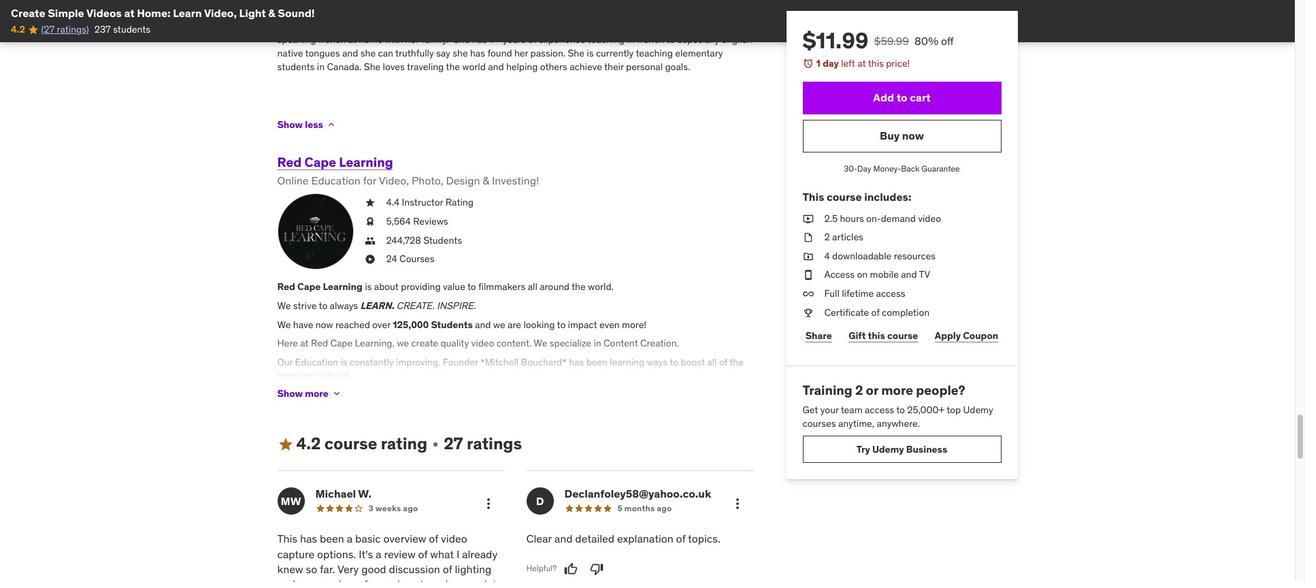 Task type: vqa. For each thing, say whether or not it's contained in the screenshot.
JavaScript link
no



Task type: describe. For each thing, give the bounding box(es) containing it.
chanel bouchard grew up in amherstburg, ontario, canada and graduated from ohio valley university, usa with a bachelor degree of science
[[277, 7, 734, 33]]

red cape learning link
[[277, 154, 393, 170]]

she up achieve
[[568, 47, 585, 59]]

around
[[540, 281, 570, 293]]

graduated
[[549, 7, 593, 19]]

1 horizontal spatial the
[[572, 281, 586, 293]]

is inside 'she grew up attending all french schools and speaking french at home with her family.  she has 7+ years of experience teaching in french to especially english native tongues and she can truthfully say she has found her passion. she is currently teaching elementary students in canada. she loves traveling the world and helping others achieve their personal goals.'
[[587, 47, 594, 59]]

from
[[595, 7, 615, 19]]

gift this course
[[849, 329, 919, 342]]

and down found
[[488, 60, 504, 73]]

can
[[378, 47, 394, 59]]

in up currently
[[627, 34, 635, 46]]

courses
[[400, 253, 435, 265]]

1 vertical spatial teaching
[[636, 47, 673, 59]]

very good discussion of lighting and an overview of sound capture.  i appreciat
[[277, 562, 503, 582]]

lifetime
[[842, 287, 874, 300]]

more inside the training 2 or more people? get your team access to 25,000+ top udemy courses anytime, anywhere.
[[882, 382, 914, 398]]

students inside 'she grew up attending all french schools and speaking french at home with her family.  she has 7+ years of experience teaching in french to especially english native tongues and she can truthfully say she has found her passion. she is currently teaching elementary students in canada. she loves traveling the world and helping others achieve their personal goals.'
[[277, 60, 315, 73]]

1 vertical spatial a
[[347, 532, 353, 546]]

at right the "left"
[[858, 57, 867, 69]]

it's
[[359, 547, 373, 561]]

of up 'discussion' on the left bottom
[[418, 547, 428, 561]]

and down "usa"
[[705, 20, 721, 33]]

lighting
[[455, 562, 492, 576]]

0 vertical spatial video
[[919, 212, 942, 224]]

this course includes:
[[803, 190, 912, 204]]

mw
[[281, 494, 301, 508]]

of inside chanel bouchard grew up in amherstburg, ontario, canada and graduated from ohio valley university, usa with a bachelor degree of science
[[378, 20, 386, 33]]

off
[[942, 34, 954, 48]]

gift
[[849, 329, 866, 342]]

course for rating
[[325, 433, 377, 454]]

experience
[[539, 34, 586, 46]]

home
[[359, 34, 383, 46]]

show for show less
[[277, 118, 303, 131]]

michael
[[316, 487, 356, 501]]

their
[[605, 60, 624, 73]]

training 2 or more people? get your team access to 25,000+ top udemy courses anytime, anywhere.
[[803, 382, 994, 429]]

2 vertical spatial the
[[730, 356, 744, 368]]

been inside this has been a basic overview of video capture options.  it's a review of what i already knew so far.
[[320, 532, 344, 546]]

boost
[[681, 356, 705, 368]]

our
[[277, 356, 293, 368]]

of inside red cape learning is about providing value to filmmakers all around the world. we strive to always learn. create. inspire. we have now reached over 125,000 students and we are looking to impact even more! here at red cape learning, we create quality video content. we specialize in content creation. our education is constantly improving. founder *mitchell bouchard* has been learning ways to boost all of the learning material.
[[720, 356, 728, 368]]

in down tongues
[[317, 60, 325, 73]]

to right value
[[468, 281, 476, 293]]

for
[[363, 174, 377, 187]]

reviews
[[413, 215, 448, 227]]

attending
[[585, 20, 626, 33]]

videos
[[86, 6, 122, 20]]

in inside chanel bouchard grew up in amherstburg, ontario, canada and graduated from ohio valley university, usa with a bachelor degree of science
[[390, 7, 397, 19]]

video inside red cape learning is about providing value to filmmakers all around the world. we strive to always learn. create. inspire. we have now reached over 125,000 students and we are looking to impact even more! here at red cape learning, we create quality video content. we specialize in content creation. our education is constantly improving. founder *mitchell bouchard* has been learning ways to boost all of the learning material.
[[472, 337, 495, 349]]

0 vertical spatial students
[[424, 234, 462, 246]]

2 inside the training 2 or more people? get your team access to 25,000+ top udemy courses anytime, anywhere.
[[856, 382, 864, 398]]

bachelor
[[305, 20, 343, 33]]

includes:
[[865, 190, 912, 204]]

learning for red cape learning online education for video, photo, design & investing!
[[339, 154, 393, 170]]

buy now
[[880, 129, 925, 142]]

*mitchell
[[481, 356, 519, 368]]

instructor
[[402, 196, 443, 209]]

1 vertical spatial udemy
[[873, 443, 905, 455]]

money-
[[874, 163, 902, 173]]

grew inside chanel bouchard grew up in amherstburg, ontario, canada and graduated from ohio valley university, usa with a bachelor degree of science
[[353, 7, 374, 19]]

and right clear
[[555, 532, 573, 546]]

learn
[[173, 6, 202, 20]]

video, for learning
[[379, 174, 409, 187]]

xsmall image for 4
[[803, 250, 814, 263]]

2 she from the left
[[453, 47, 468, 59]]

0 horizontal spatial learning
[[277, 369, 312, 382]]

she down can
[[364, 60, 381, 73]]

1 this from the top
[[869, 57, 884, 69]]

downloadable
[[833, 250, 892, 262]]

grew inside 'she grew up attending all french schools and speaking french at home with her family.  she has 7+ years of experience teaching in french to especially english native tongues and she can truthfully say she has found her passion. she is currently teaching elementary students in canada. she loves traveling the world and helping others achieve their personal goals.'
[[549, 20, 570, 33]]

always
[[330, 300, 358, 312]]

over
[[373, 318, 391, 331]]

more inside "button"
[[305, 387, 329, 400]]

w.
[[358, 487, 372, 501]]

video, for videos
[[204, 6, 237, 20]]

0 vertical spatial access
[[877, 287, 906, 300]]

2 horizontal spatial a
[[376, 547, 382, 561]]

0 horizontal spatial teaching
[[588, 34, 625, 46]]

canada
[[496, 7, 528, 19]]

237
[[94, 23, 111, 36]]

has up world
[[470, 47, 486, 59]]

0 horizontal spatial is
[[341, 356, 348, 368]]

with inside chanel bouchard grew up in amherstburg, ontario, canada and graduated from ohio valley university, usa with a bachelor degree of science
[[277, 20, 296, 33]]

has left 7+
[[473, 34, 488, 46]]

medium image
[[277, 436, 294, 453]]

try udemy business
[[857, 443, 948, 455]]

back
[[902, 163, 920, 173]]

overview inside the very good discussion of lighting and an overview of sound capture.  i appreciat
[[313, 578, 356, 582]]

course for includes:
[[827, 190, 862, 204]]

xsmall image for 2 articles
[[803, 231, 814, 244]]

3
[[369, 503, 374, 514]]

1 vertical spatial all
[[528, 281, 538, 293]]

so
[[306, 562, 317, 576]]

30-day money-back guarantee
[[845, 163, 961, 173]]

education inside red cape learning is about providing value to filmmakers all around the world. we strive to always learn. create. inspire. we have now reached over 125,000 students and we are looking to impact even more! here at red cape learning, we create quality video content. we specialize in content creation. our education is constantly improving. founder *mitchell bouchard* has been learning ways to boost all of the learning material.
[[295, 356, 338, 368]]

cape for red cape learning is about providing value to filmmakers all around the world. we strive to always learn. create. inspire. we have now reached over 125,000 students and we are looking to impact even more! here at red cape learning, we create quality video content. we specialize in content creation. our education is constantly improving. founder *mitchell bouchard* has been learning ways to boost all of the learning material.
[[298, 281, 321, 293]]

been inside red cape learning is about providing value to filmmakers all around the world. we strive to always learn. create. inspire. we have now reached over 125,000 students and we are looking to impact even more! here at red cape learning, we create quality video content. we specialize in content creation. our education is constantly improving. founder *mitchell bouchard* has been learning ways to boost all of the learning material.
[[587, 356, 608, 368]]

learn.
[[361, 300, 395, 312]]

clear
[[527, 532, 552, 546]]

good
[[362, 562, 386, 576]]

0 vertical spatial learning
[[610, 356, 645, 368]]

all inside 'she grew up attending all french schools and speaking french at home with her family.  she has 7+ years of experience teaching in french to especially english native tongues and she can truthfully say she has found her passion. she is currently teaching elementary students in canada. she loves traveling the world and helping others achieve their personal goals.'
[[628, 20, 638, 33]]

left
[[842, 57, 856, 69]]

$11.99
[[803, 27, 869, 54]]

day
[[858, 163, 872, 173]]

ago for michael w.
[[403, 503, 418, 514]]

speaking
[[277, 34, 316, 46]]

237 students
[[94, 23, 151, 36]]

knew
[[277, 562, 303, 576]]

add
[[874, 91, 895, 104]]

mark review by declanfoley58@yahoo.co.uk as helpful image
[[565, 562, 578, 576]]

tongues
[[305, 47, 340, 59]]

to inside the training 2 or more people? get your team access to 25,000+ top udemy courses anytime, anywhere.
[[897, 404, 906, 416]]

course inside 'gift this course' link
[[888, 329, 919, 342]]

1 we from the top
[[277, 300, 291, 312]]

1
[[817, 57, 821, 69]]

founder
[[443, 356, 478, 368]]

xsmall image for full lifetime access
[[803, 287, 814, 301]]

at inside 'she grew up attending all french schools and speaking french at home with her family.  she has 7+ years of experience teaching in french to especially english native tongues and she can truthfully say she has found her passion. she is currently teaching elementary students in canada. she loves traveling the world and helping others achieve their personal goals.'
[[348, 34, 357, 46]]

bouchard
[[310, 7, 351, 19]]

xsmall image for access on mobile and tv
[[803, 269, 814, 282]]

of down good
[[358, 578, 368, 582]]

usa
[[713, 7, 732, 19]]

red for red cape learning is about providing value to filmmakers all around the world. we strive to always learn. create. inspire. we have now reached over 125,000 students and we are looking to impact even more! here at red cape learning, we create quality video content. we specialize in content creation. our education is constantly improving. founder *mitchell bouchard* has been learning ways to boost all of the learning material.
[[277, 281, 295, 293]]

design
[[446, 174, 480, 187]]

on
[[858, 269, 868, 281]]

now inside red cape learning is about providing value to filmmakers all around the world. we strive to always learn. create. inspire. we have now reached over 125,000 students and we are looking to impact even more! here at red cape learning, we create quality video content. we specialize in content creation. our education is constantly improving. founder *mitchell bouchard* has been learning ways to boost all of the learning material.
[[316, 318, 333, 331]]

of left topics. at bottom right
[[677, 532, 686, 546]]

4
[[825, 250, 830, 262]]

1 vertical spatial is
[[365, 281, 372, 293]]

or
[[866, 382, 879, 398]]

up inside chanel bouchard grew up in amherstburg, ontario, canada and graduated from ohio valley university, usa with a bachelor degree of science
[[376, 7, 387, 19]]

quality
[[441, 337, 469, 349]]

canada.
[[327, 60, 362, 73]]

passion.
[[531, 47, 566, 59]]

to inside button
[[897, 91, 908, 104]]

improving.
[[396, 356, 441, 368]]

buy
[[880, 129, 900, 142]]

this for this has been a basic overview of video capture options.  it's a review of what i already knew so far.
[[277, 532, 298, 546]]

cape for red cape learning online education for video, photo, design & investing!
[[305, 154, 336, 170]]

the inside 'she grew up attending all french schools and speaking french at home with her family.  she has 7+ years of experience teaching in french to especially english native tongues and she can truthfully say she has found her passion. she is currently teaching elementary students in canada. she loves traveling the world and helping others achieve their personal goals.'
[[446, 60, 460, 73]]

try udemy business link
[[803, 436, 1002, 463]]

2 we from the top
[[277, 318, 291, 331]]

2 vertical spatial cape
[[330, 337, 353, 349]]

of down full lifetime access
[[872, 306, 880, 318]]

explanation
[[618, 532, 674, 546]]

2 vertical spatial red
[[311, 337, 328, 349]]

found
[[488, 47, 512, 59]]

30-
[[845, 163, 858, 173]]

show more
[[277, 387, 329, 400]]

4.2 course rating
[[297, 433, 428, 454]]

2.5 hours on-demand video
[[825, 212, 942, 224]]

overview inside this has been a basic overview of video capture options.  it's a review of what i already knew so far.
[[384, 532, 427, 546]]

helping
[[507, 60, 538, 73]]

sound
[[370, 578, 400, 582]]

d
[[536, 494, 544, 508]]

244,728
[[386, 234, 421, 246]]

what
[[430, 547, 454, 561]]

anywhere.
[[877, 417, 921, 429]]

0 horizontal spatial &
[[268, 6, 276, 20]]



Task type: locate. For each thing, give the bounding box(es) containing it.
0 horizontal spatial 4.2
[[11, 23, 25, 36]]

video, left light
[[204, 6, 237, 20]]

in down even
[[594, 337, 602, 349]]

xsmall image inside show less button
[[326, 119, 337, 130]]

0 vertical spatial 4.2
[[11, 23, 25, 36]]

5 months ago
[[618, 503, 672, 514]]

1 horizontal spatial i
[[457, 547, 460, 561]]

1 vertical spatial 2
[[856, 382, 864, 398]]

xsmall image down for
[[365, 196, 376, 210]]

up inside 'she grew up attending all french schools and speaking french at home with her family.  she has 7+ years of experience teaching in french to especially english native tongues and she can truthfully say she has found her passion. she is currently teaching elementary students in canada. she loves traveling the world and helping others achieve their personal goals.'
[[572, 20, 583, 33]]

her up truthfully
[[406, 34, 419, 46]]

french
[[640, 20, 668, 33], [319, 34, 346, 46], [637, 34, 665, 46]]

1 vertical spatial overview
[[313, 578, 356, 582]]

show for show more
[[277, 387, 303, 400]]

and left 'we'
[[475, 318, 491, 331]]

and inside red cape learning is about providing value to filmmakers all around the world. we strive to always learn. create. inspire. we have now reached over 125,000 students and we are looking to impact even more! here at red cape learning, we create quality video content. we specialize in content creation. our education is constantly improving. founder *mitchell bouchard* has been learning ways to boost all of the learning material.
[[475, 318, 491, 331]]

has inside red cape learning is about providing value to filmmakers all around the world. we strive to always learn. create. inspire. we have now reached over 125,000 students and we are looking to impact even more! here at red cape learning, we create quality video content. we specialize in content creation. our education is constantly improving. founder *mitchell bouchard* has been learning ways to boost all of the learning material.
[[569, 356, 584, 368]]

degree
[[345, 20, 375, 33]]

about
[[374, 281, 399, 293]]

0 vertical spatial this
[[803, 190, 825, 204]]

1 vertical spatial this
[[277, 532, 298, 546]]

1 vertical spatial students
[[431, 318, 473, 331]]

0 vertical spatial education
[[311, 174, 361, 187]]

xsmall image left 244,728
[[365, 234, 376, 247]]

course up hours on the top right of page
[[827, 190, 862, 204]]

full
[[825, 287, 840, 300]]

team
[[841, 404, 863, 416]]

education down red cape learning link at left top
[[311, 174, 361, 187]]

0 horizontal spatial overview
[[313, 578, 356, 582]]

xsmall image for 5,564 reviews
[[365, 215, 376, 229]]

0 horizontal spatial been
[[320, 532, 344, 546]]

mark review by declanfoley58@yahoo.co.uk as unhelpful image
[[590, 562, 604, 576]]

xsmall image left access
[[803, 269, 814, 282]]

add to cart
[[874, 91, 931, 104]]

students up quality
[[431, 318, 473, 331]]

0 vertical spatial is
[[587, 47, 594, 59]]

0 horizontal spatial i
[[445, 578, 448, 582]]

simple
[[48, 6, 84, 20]]

1 horizontal spatial up
[[572, 20, 583, 33]]

show left less
[[277, 118, 303, 131]]

video,
[[204, 6, 237, 20], [379, 174, 409, 187]]

2 horizontal spatial course
[[888, 329, 919, 342]]

0 vertical spatial cape
[[305, 154, 336, 170]]

of
[[378, 20, 386, 33], [528, 34, 537, 46], [872, 306, 880, 318], [720, 356, 728, 368], [429, 532, 439, 546], [677, 532, 686, 546], [418, 547, 428, 561], [443, 562, 453, 576], [358, 578, 368, 582]]

now right have
[[316, 318, 333, 331]]

xsmall image left 4
[[803, 250, 814, 263]]

now inside button
[[903, 129, 925, 142]]

1 horizontal spatial with
[[385, 34, 403, 46]]

alarm image
[[803, 58, 814, 69]]

0 vertical spatial i
[[457, 547, 460, 561]]

2 left or
[[856, 382, 864, 398]]

1 horizontal spatial 4.2
[[297, 433, 321, 454]]

coupon
[[964, 329, 999, 342]]

0 horizontal spatial grew
[[353, 7, 374, 19]]

1 vertical spatial students
[[277, 60, 315, 73]]

i right what
[[457, 547, 460, 561]]

her up the helping
[[515, 47, 529, 59]]

apply
[[935, 329, 962, 342]]

0 horizontal spatial 2
[[825, 231, 830, 243]]

80%
[[915, 34, 939, 48]]

with down chanel
[[277, 20, 296, 33]]

try
[[857, 443, 871, 455]]

xsmall image
[[326, 119, 337, 130], [365, 196, 376, 210], [803, 250, 814, 263], [803, 306, 814, 319], [430, 439, 441, 450]]

university,
[[666, 7, 711, 19]]

at right here
[[300, 337, 309, 349]]

chanel
[[277, 7, 307, 19]]

1 vertical spatial show
[[277, 387, 303, 400]]

4.4 instructor rating
[[386, 196, 474, 209]]

1 horizontal spatial overview
[[384, 532, 427, 546]]

ago right weeks
[[403, 503, 418, 514]]

0 horizontal spatial ago
[[403, 503, 418, 514]]

xsmall image
[[803, 212, 814, 225], [365, 215, 376, 229], [803, 231, 814, 244], [365, 234, 376, 247], [365, 253, 376, 266], [803, 269, 814, 282], [803, 287, 814, 301], [331, 388, 342, 399]]

cart
[[910, 91, 931, 104]]

2 vertical spatial is
[[341, 356, 348, 368]]

xsmall image for 24 courses
[[365, 253, 376, 266]]

0 horizontal spatial students
[[113, 23, 151, 36]]

1 vertical spatial her
[[515, 47, 529, 59]]

all right boost
[[708, 356, 717, 368]]

at inside red cape learning is about providing value to filmmakers all around the world. we strive to always learn. create. inspire. we have now reached over 125,000 students and we are looking to impact even more! here at red cape learning, we create quality video content. we specialize in content creation. our education is constantly improving. founder *mitchell bouchard* has been learning ways to boost all of the learning material.
[[300, 337, 309, 349]]

1 horizontal spatial video,
[[379, 174, 409, 187]]

show more button
[[277, 380, 342, 408]]

4.2 for 4.2 course rating
[[297, 433, 321, 454]]

ago for declanfoley58@yahoo.co.uk
[[657, 503, 672, 514]]

udemy inside the training 2 or more people? get your team access to 25,000+ top udemy courses anytime, anywhere.
[[964, 404, 994, 416]]

up down graduated
[[572, 20, 583, 33]]

0 horizontal spatial video,
[[204, 6, 237, 20]]

0 vertical spatial red
[[277, 154, 302, 170]]

show less button
[[277, 111, 337, 138]]

xsmall image for 4.4
[[365, 196, 376, 210]]

4.2 right 'medium' image
[[297, 433, 321, 454]]

1 ago from the left
[[403, 503, 418, 514]]

to right ways
[[670, 356, 679, 368]]

additional actions for review by declanfoley58@yahoo.co.uk image
[[730, 496, 746, 512]]

very
[[338, 562, 359, 576]]

0 vertical spatial show
[[277, 118, 303, 131]]

7+
[[490, 34, 501, 46]]

1 vertical spatial grew
[[549, 20, 570, 33]]

grew
[[353, 7, 374, 19], [549, 20, 570, 33]]

$59.99
[[875, 34, 910, 48]]

truthfully
[[396, 47, 434, 59]]

students down 'native'
[[277, 60, 315, 73]]

0 vertical spatial with
[[277, 20, 296, 33]]

create
[[11, 6, 45, 20]]

is up achieve
[[587, 47, 594, 59]]

0 vertical spatial now
[[903, 129, 925, 142]]

video up what
[[441, 532, 468, 546]]

1 vertical spatial 4.2
[[297, 433, 321, 454]]

1 horizontal spatial she
[[453, 47, 468, 59]]

course down completion
[[888, 329, 919, 342]]

grew up experience
[[549, 20, 570, 33]]

0 vertical spatial up
[[376, 7, 387, 19]]

declanfoley58@yahoo.co.uk
[[565, 487, 712, 501]]

say
[[436, 47, 451, 59]]

video down 'we'
[[472, 337, 495, 349]]

access inside the training 2 or more people? get your team access to 25,000+ top udemy courses anytime, anywhere.
[[865, 404, 895, 416]]

and up "canada."
[[342, 47, 358, 59]]

she up experience
[[530, 20, 546, 33]]

0 vertical spatial been
[[587, 356, 608, 368]]

been down content
[[587, 356, 608, 368]]

xsmall image up the share
[[803, 306, 814, 319]]

this inside 'gift this course' link
[[868, 329, 886, 342]]

0 vertical spatial &
[[268, 6, 276, 20]]

bouchard*
[[521, 356, 567, 368]]

with up can
[[385, 34, 403, 46]]

and left "tv" on the top right
[[902, 269, 918, 281]]

an
[[298, 578, 310, 582]]

of up home
[[378, 20, 386, 33]]

in up science
[[390, 7, 397, 19]]

red up "strive"
[[277, 281, 295, 293]]

more right or
[[882, 382, 914, 398]]

learning up always
[[323, 281, 363, 293]]

and inside chanel bouchard grew up in amherstburg, ontario, canada and graduated from ohio valley university, usa with a bachelor degree of science
[[531, 7, 547, 19]]

xsmall image down material.
[[331, 388, 342, 399]]

2 vertical spatial all
[[708, 356, 717, 368]]

0 horizontal spatial udemy
[[873, 443, 905, 455]]

24
[[386, 253, 397, 265]]

0 horizontal spatial she
[[361, 47, 376, 59]]

0 horizontal spatial more
[[305, 387, 329, 400]]

xsmall image right less
[[326, 119, 337, 130]]

xsmall image for 2.5 hours on-demand video
[[803, 212, 814, 225]]

to up specialize
[[557, 318, 566, 331]]

27
[[444, 433, 463, 454]]

up up home
[[376, 7, 387, 19]]

completion
[[882, 306, 930, 318]]

1 show from the top
[[277, 118, 303, 131]]

1 horizontal spatial grew
[[549, 20, 570, 33]]

a right it's
[[376, 547, 382, 561]]

0 horizontal spatial the
[[446, 60, 460, 73]]

ago right months
[[657, 503, 672, 514]]

the left world.
[[572, 281, 586, 293]]

(27
[[41, 23, 55, 36]]

1 horizontal spatial ago
[[657, 503, 672, 514]]

we
[[494, 318, 506, 331]]

show inside "button"
[[277, 387, 303, 400]]

and down the knew
[[277, 578, 296, 582]]

content. we
[[497, 337, 548, 349]]

we left "strive"
[[277, 300, 291, 312]]

1 vertical spatial been
[[320, 532, 344, 546]]

to left cart
[[897, 91, 908, 104]]

of up what
[[429, 532, 439, 546]]

we up here
[[277, 318, 291, 331]]

0 horizontal spatial a
[[298, 20, 303, 33]]

& inside the red cape learning online education for video, photo, design & investing!
[[483, 174, 490, 187]]

access down mobile
[[877, 287, 906, 300]]

learning for red cape learning is about providing value to filmmakers all around the world. we strive to always learn. create. inspire. we have now reached over 125,000 students and we are looking to impact even more! here at red cape learning, we create quality video content. we specialize in content creation. our education is constantly improving. founder *mitchell bouchard* has been learning ways to boost all of the learning material.
[[323, 281, 363, 293]]

this
[[803, 190, 825, 204], [277, 532, 298, 546]]

of down what
[[443, 562, 453, 576]]

top
[[947, 404, 962, 416]]

grew up degree
[[353, 7, 374, 19]]

1 horizontal spatial her
[[515, 47, 529, 59]]

content
[[604, 337, 638, 349]]

students inside red cape learning is about providing value to filmmakers all around the world. we strive to always learn. create. inspire. we have now reached over 125,000 students and we are looking to impact even more! here at red cape learning, we create quality video content. we specialize in content creation. our education is constantly improving. founder *mitchell bouchard* has been learning ways to boost all of the learning material.
[[431, 318, 473, 331]]

xsmall image for 244,728 students
[[365, 234, 376, 247]]

overview down far.
[[313, 578, 356, 582]]

additional actions for review by michael w. image
[[480, 496, 497, 512]]

cape up online
[[305, 154, 336, 170]]

show inside button
[[277, 118, 303, 131]]

learning down content
[[610, 356, 645, 368]]

video inside this has been a basic overview of video capture options.  it's a review of what i already knew so far.
[[441, 532, 468, 546]]

0 horizontal spatial video
[[441, 532, 468, 546]]

of right years
[[528, 34, 537, 46]]

share
[[806, 329, 833, 342]]

has
[[473, 34, 488, 46], [470, 47, 486, 59], [569, 356, 584, 368], [300, 532, 317, 546]]

1 vertical spatial course
[[888, 329, 919, 342]]

0 vertical spatial overview
[[384, 532, 427, 546]]

0 vertical spatial this
[[869, 57, 884, 69]]

the down say in the top of the page
[[446, 60, 460, 73]]

this has been a basic overview of video capture options.  it's a review of what i already knew so far.
[[277, 532, 498, 576]]

at down degree
[[348, 34, 357, 46]]

this for this course includes:
[[803, 190, 825, 204]]

and
[[531, 7, 547, 19], [705, 20, 721, 33], [342, 47, 358, 59], [488, 60, 504, 73], [902, 269, 918, 281], [475, 318, 491, 331], [555, 532, 573, 546], [277, 578, 296, 582]]

0 vertical spatial learning
[[339, 154, 393, 170]]

capture.
[[403, 578, 443, 582]]

topics.
[[688, 532, 721, 546]]

4 downloadable resources
[[825, 250, 936, 262]]

2 horizontal spatial the
[[730, 356, 744, 368]]

amherstburg,
[[399, 7, 457, 19]]

get
[[803, 404, 819, 416]]

1 horizontal spatial more
[[882, 382, 914, 398]]

has down specialize
[[569, 356, 584, 368]]

xsmall image left 27
[[430, 439, 441, 450]]

1 horizontal spatial udemy
[[964, 404, 994, 416]]

all down ohio
[[628, 20, 638, 33]]

resources
[[894, 250, 936, 262]]

months
[[625, 503, 655, 514]]

red up online
[[277, 154, 302, 170]]

of right boost
[[720, 356, 728, 368]]

xsmall image left 2.5
[[803, 212, 814, 225]]

show less
[[277, 118, 323, 131]]

1 vertical spatial access
[[865, 404, 895, 416]]

access down or
[[865, 404, 895, 416]]

1 she from the left
[[361, 47, 376, 59]]

1 horizontal spatial 2
[[856, 382, 864, 398]]

show down our
[[277, 387, 303, 400]]

at up 237 students
[[124, 6, 135, 20]]

2 ago from the left
[[657, 503, 672, 514]]

apply coupon button
[[932, 322, 1002, 349]]

1 horizontal spatial all
[[628, 20, 638, 33]]

of inside 'she grew up attending all french schools and speaking french at home with her family.  she has 7+ years of experience teaching in french to especially english native tongues and she can truthfully say she has found her passion. she is currently teaching elementary students in canada. she loves traveling the world and helping others achieve their personal goals.'
[[528, 34, 537, 46]]

1 vertical spatial &
[[483, 174, 490, 187]]

i inside this has been a basic overview of video capture options.  it's a review of what i already knew so far.
[[457, 547, 460, 561]]

business
[[907, 443, 948, 455]]

constantly
[[350, 356, 394, 368]]

this inside this has been a basic overview of video capture options.  it's a review of what i already knew so far.
[[277, 532, 298, 546]]

xsmall image inside the show more "button"
[[331, 388, 342, 399]]

all left around
[[528, 281, 538, 293]]

ways
[[647, 356, 668, 368]]

detailed
[[576, 532, 615, 546]]

1 vertical spatial learning
[[277, 369, 312, 382]]

1 vertical spatial learning
[[323, 281, 363, 293]]

value
[[443, 281, 466, 293]]

0 vertical spatial students
[[113, 23, 151, 36]]

0 horizontal spatial this
[[277, 532, 298, 546]]

students
[[113, 23, 151, 36], [277, 60, 315, 73]]

a inside chanel bouchard grew up in amherstburg, ontario, canada and graduated from ohio valley university, usa with a bachelor degree of science
[[298, 20, 303, 33]]

been up options.
[[320, 532, 344, 546]]

we
[[277, 300, 291, 312], [277, 318, 291, 331]]

far.
[[320, 562, 335, 576]]

1 vertical spatial red
[[277, 281, 295, 293]]

video, up 4.4
[[379, 174, 409, 187]]

education inside the red cape learning online education for video, photo, design & investing!
[[311, 174, 361, 187]]

michael w.
[[316, 487, 372, 501]]

1 vertical spatial this
[[868, 329, 886, 342]]

sound!
[[278, 6, 315, 20]]

xsmall image left 5,564
[[365, 215, 376, 229]]

0 horizontal spatial all
[[528, 281, 538, 293]]

in inside red cape learning is about providing value to filmmakers all around the world. we strive to always learn. create. inspire. we have now reached over 125,000 students and we are looking to impact even more! here at red cape learning, we create quality video content. we specialize in content creation. our education is constantly improving. founder *mitchell bouchard* has been learning ways to boost all of the learning material.
[[594, 337, 602, 349]]

and inside the very good discussion of lighting and an overview of sound capture.  i appreciat
[[277, 578, 296, 582]]

1 horizontal spatial a
[[347, 532, 353, 546]]

learning inside the red cape learning online education for video, photo, design & investing!
[[339, 154, 393, 170]]

day
[[823, 57, 839, 69]]

has up capture
[[300, 532, 317, 546]]

cape inside the red cape learning online education for video, photo, design & investing!
[[305, 154, 336, 170]]

filmmakers
[[479, 281, 526, 293]]

rating
[[446, 196, 474, 209]]

red cape learning image
[[277, 194, 354, 270]]

2 horizontal spatial video
[[919, 212, 942, 224]]

is left about
[[365, 281, 372, 293]]

on-
[[867, 212, 882, 224]]

red for red cape learning online education for video, photo, design & investing!
[[277, 154, 302, 170]]

0 horizontal spatial up
[[376, 7, 387, 19]]

2 up 4
[[825, 231, 830, 243]]

has inside this has been a basic overview of video capture options.  it's a review of what i already knew so far.
[[300, 532, 317, 546]]

others
[[540, 60, 568, 73]]

0 vertical spatial her
[[406, 34, 419, 46]]

(27 ratings)
[[41, 23, 89, 36]]

1 day left at this price!
[[817, 57, 911, 69]]

1 horizontal spatial teaching
[[636, 47, 673, 59]]

2 this from the top
[[868, 329, 886, 342]]

0 vertical spatial udemy
[[964, 404, 994, 416]]

add to cart button
[[803, 81, 1002, 114]]

xsmall image for certificate
[[803, 306, 814, 319]]

and right canada
[[531, 7, 547, 19]]

1 vertical spatial now
[[316, 318, 333, 331]]

she up world
[[454, 34, 470, 46]]

0 vertical spatial grew
[[353, 7, 374, 19]]

1 vertical spatial video
[[472, 337, 495, 349]]

1 horizontal spatial course
[[827, 190, 862, 204]]

teaching up personal
[[636, 47, 673, 59]]

to right "strive"
[[319, 300, 328, 312]]

weeks
[[376, 503, 401, 514]]

video, inside the red cape learning online education for video, photo, design & investing!
[[379, 174, 409, 187]]

& right design
[[483, 174, 490, 187]]

impact
[[568, 318, 598, 331]]

0 vertical spatial all
[[628, 20, 638, 33]]

a up speaking
[[298, 20, 303, 33]]

2 vertical spatial a
[[376, 547, 382, 561]]

1 horizontal spatial video
[[472, 337, 495, 349]]

i inside the very good discussion of lighting and an overview of sound capture.  i appreciat
[[445, 578, 448, 582]]

0 horizontal spatial course
[[325, 433, 377, 454]]

learning inside red cape learning is about providing value to filmmakers all around the world. we strive to always learn. create. inspire. we have now reached over 125,000 students and we are looking to impact even more! here at red cape learning, we create quality video content. we specialize in content creation. our education is constantly improving. founder *mitchell bouchard* has been learning ways to boost all of the learning material.
[[323, 281, 363, 293]]

create simple videos at home: learn video, light & sound!
[[11, 6, 315, 20]]

with inside 'she grew up attending all french schools and speaking french at home with her family.  she has 7+ years of experience teaching in french to especially english native tongues and she can truthfully say she has found her passion. she is currently teaching elementary students in canada. she loves traveling the world and helping others achieve their personal goals.'
[[385, 34, 403, 46]]

now right buy
[[903, 129, 925, 142]]

i right 'capture.'
[[445, 578, 448, 582]]

1 horizontal spatial &
[[483, 174, 490, 187]]

2 articles
[[825, 231, 864, 243]]

2 horizontal spatial all
[[708, 356, 717, 368]]

cape down reached
[[330, 337, 353, 349]]

1 horizontal spatial this
[[803, 190, 825, 204]]

2 vertical spatial video
[[441, 532, 468, 546]]

more down material.
[[305, 387, 329, 400]]

access on mobile and tv
[[825, 269, 931, 281]]

0 vertical spatial the
[[446, 60, 460, 73]]

4.2 for 4.2
[[11, 23, 25, 36]]

& right light
[[268, 6, 276, 20]]

2 show from the top
[[277, 387, 303, 400]]

students down reviews
[[424, 234, 462, 246]]

1 vertical spatial up
[[572, 20, 583, 33]]

investing!
[[492, 174, 539, 187]]

red inside the red cape learning online education for video, photo, design & investing!
[[277, 154, 302, 170]]

this
[[869, 57, 884, 69], [868, 329, 886, 342]]

rating
[[381, 433, 428, 454]]

xsmall image left '24'
[[365, 253, 376, 266]]

0 horizontal spatial her
[[406, 34, 419, 46]]

to inside 'she grew up attending all french schools and speaking french at home with her family.  she has 7+ years of experience teaching in french to especially english native tongues and she can truthfully say she has found her passion. she is currently teaching elementary students in canada. she loves traveling the world and helping others achieve their personal goals.'
[[667, 34, 675, 46]]

0 horizontal spatial now
[[316, 318, 333, 331]]

5,564
[[386, 215, 411, 227]]

world.
[[588, 281, 614, 293]]

0 vertical spatial teaching
[[588, 34, 625, 46]]



